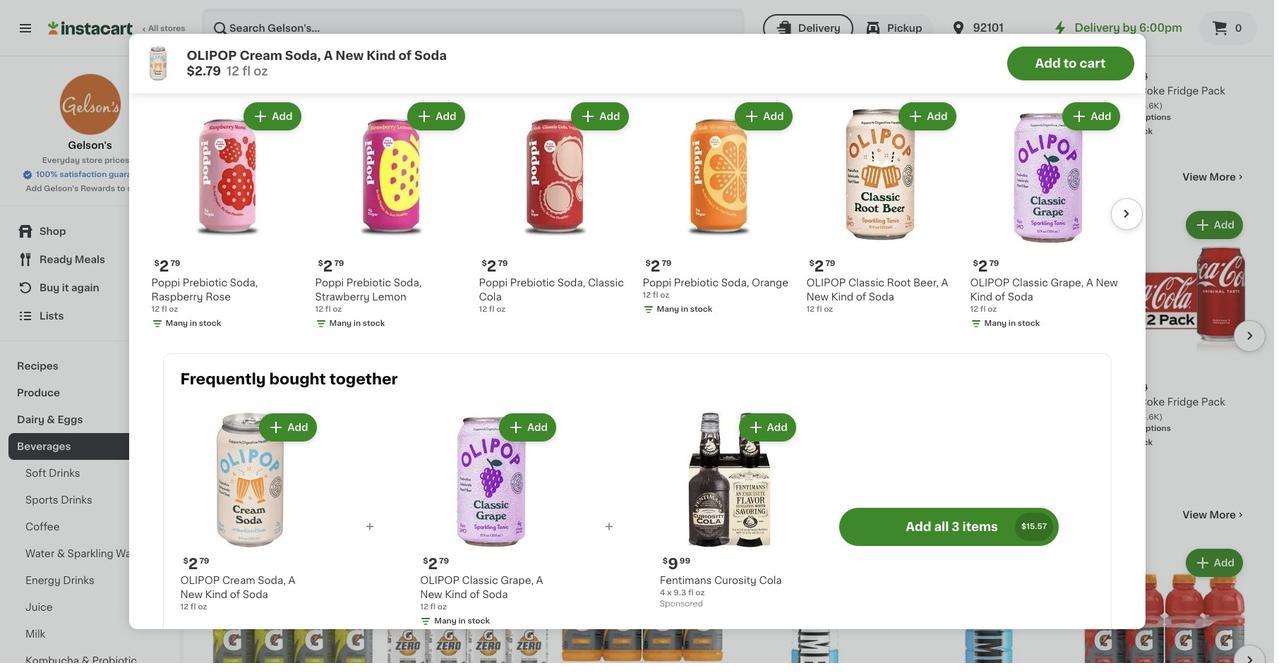 Task type: locate. For each thing, give the bounding box(es) containing it.
79
[[170, 260, 180, 268], [334, 260, 344, 268], [498, 260, 508, 268], [662, 260, 672, 268], [826, 260, 836, 268], [989, 260, 999, 268], [199, 558, 209, 566], [439, 558, 449, 566]]

pellegrino up mineral
[[930, 86, 980, 96]]

1 vertical spatial view more link
[[1183, 508, 1246, 522]]

0 vertical spatial sparkling
[[1023, 100, 1069, 110]]

diet coke soda down frequently
[[212, 397, 289, 407]]

0 horizontal spatial delivery
[[798, 23, 841, 33]]

100%
[[36, 171, 58, 179]]

0 vertical spatial fridge
[[1168, 86, 1199, 96]]

coca- down spo nsored
[[1083, 86, 1114, 96]]

new inside olipop cream soda, a new kind of soda $2.79 12 fl oz
[[336, 50, 364, 61]]

1 horizontal spatial sports
[[212, 507, 264, 522]]

$ 6 99 inside product 'group'
[[215, 378, 242, 393]]

oz
[[254, 66, 268, 77], [246, 114, 255, 121], [430, 114, 439, 121], [769, 114, 778, 121], [1117, 114, 1127, 121], [949, 128, 958, 135], [660, 292, 670, 299], [169, 306, 178, 313], [333, 306, 342, 313], [496, 306, 506, 313], [824, 306, 833, 313], [988, 306, 997, 313], [246, 425, 255, 433], [594, 425, 604, 433], [1117, 425, 1127, 433], [769, 439, 778, 447], [696, 590, 705, 597], [198, 604, 207, 611], [438, 604, 447, 611]]

2 5 from the top
[[262, 425, 267, 433]]

view for sports drinks
[[1183, 510, 1207, 520]]

1 view more from the top
[[1183, 172, 1236, 182]]

produce
[[17, 388, 60, 398]]

oz inside san pellegrino san pellegrino essenza mineral water sparkling can ( 8 x 11.15 fl oz
[[949, 128, 958, 135]]

soda, for poppi prebiotic soda, strawberry lemon 12 fl oz
[[394, 278, 422, 288]]

fl inside poppi prebiotic soda, orange 12 fl oz
[[653, 292, 658, 299]]

cola inside poppi prebiotic soda, classic cola 12 fl oz
[[479, 292, 502, 302]]

view for soft drinks
[[1183, 172, 1207, 182]]

soda, for poppi prebiotic soda, orange 12 fl oz
[[721, 278, 749, 288]]

satisfaction
[[59, 171, 107, 179]]

1 diet coke soda from the top
[[212, 86, 289, 96]]

diet coke soda
[[212, 86, 289, 96], [212, 397, 289, 407]]

sponsored badge image down 4 x 6.7 fl oz
[[735, 467, 777, 475]]

soda inside product 'group'
[[263, 397, 289, 407]]

water inside san pellegrino san pellegrino essenza mineral water sparkling can ( 8 x 11.15 fl oz
[[991, 100, 1020, 110]]

item carousel region containing add
[[212, 541, 1266, 664]]

1 vertical spatial &
[[57, 549, 65, 559]]

classic inside olipop classic root beer, a new kind of soda 12 fl oz
[[849, 278, 885, 288]]

0 vertical spatial sports
[[25, 496, 58, 506]]

oz inside poppi prebiotic soda, classic cola 12 fl oz
[[496, 306, 506, 313]]

$6.99 original price: $8.99 element
[[212, 66, 375, 84], [1083, 66, 1246, 84], [212, 377, 375, 395], [1083, 377, 1246, 395]]

fridge down 6:00pm
[[1168, 86, 1199, 96]]

1 coca-cola coke fridge pack from the top
[[1083, 86, 1226, 96]]

dairy & eggs
[[17, 415, 83, 425]]

1 vertical spatial coca-cola coke fridge pack
[[1083, 397, 1226, 407]]

prebiotic inside poppi prebiotic soda, strawberry lemon 12 fl oz
[[347, 278, 391, 288]]

coke down you
[[235, 86, 261, 96]]

cola
[[763, 86, 786, 96], [845, 86, 868, 96], [1114, 86, 1137, 96], [479, 292, 502, 302], [417, 397, 440, 407], [466, 397, 488, 407], [1114, 397, 1137, 407], [759, 576, 782, 586]]

0 vertical spatial cream
[[240, 50, 282, 61]]

12 x 12 fl oz • 5 options down frequently
[[212, 425, 300, 433]]

delivery for delivery
[[798, 23, 841, 33]]

fl inside poppi prebiotic soda, classic cola 12 fl oz
[[489, 306, 495, 313]]

olipop inside olipop cream soda, a new kind of soda 12 fl oz
[[180, 576, 220, 586]]

in
[[250, 128, 257, 135], [424, 128, 432, 135], [773, 128, 780, 135], [1122, 128, 1129, 135], [681, 306, 688, 313], [190, 320, 197, 328], [354, 320, 361, 328], [1009, 320, 1016, 328], [250, 439, 257, 447], [424, 439, 432, 447], [1122, 439, 1129, 447], [773, 453, 780, 461], [459, 618, 466, 626]]

to left the save
[[117, 185, 125, 193]]

1 horizontal spatial pellegrino
[[1003, 86, 1053, 96]]

(4.45k) down you
[[264, 102, 293, 110]]

diet
[[212, 86, 233, 96], [212, 397, 233, 407]]

4 inside fentimans curosity cola 4 x 9.3 fl oz
[[660, 590, 665, 597]]

soft
[[212, 169, 245, 184], [25, 469, 46, 479]]

0 horizontal spatial sponsored badge image
[[660, 600, 703, 609]]

poppi for rose
[[151, 278, 180, 288]]

to left cart at the top of page
[[1064, 58, 1077, 69]]

oz inside olipop classic root beer, a new kind of soda 12 fl oz
[[824, 306, 833, 313]]

1 poppi from the left
[[151, 278, 180, 288]]

stock inside the 12 x 12 fl oz 4 options many in stock
[[1131, 439, 1153, 447]]

12 x 12 fl oz 4 options many in stock
[[1083, 425, 1171, 447]]

product group containing 7
[[386, 208, 549, 452]]

99 right 9
[[680, 558, 691, 566]]

5 down you
[[262, 114, 267, 121]]

0 horizontal spatial sparkling
[[67, 549, 113, 559]]

0 horizontal spatial &
[[47, 415, 55, 425]]

1 vertical spatial sports
[[212, 507, 264, 522]]

prebiotic
[[183, 278, 227, 288], [347, 278, 391, 288], [510, 278, 555, 288], [674, 278, 719, 288]]

more
[[1210, 172, 1236, 182], [1210, 510, 1236, 520]]

1 horizontal spatial &
[[57, 549, 65, 559]]

fl inside poppi prebiotic soda, strawberry lemon 12 fl oz
[[325, 306, 331, 313]]

add inside add to cart 'button'
[[1035, 58, 1061, 69]]

0 vertical spatial view
[[1183, 172, 1207, 182]]

prebiotic for 12
[[674, 278, 719, 288]]

0 vertical spatial diet coke soda
[[212, 86, 289, 96]]

sponsored badge image down 9.3
[[660, 600, 703, 609]]

99 left bought
[[231, 379, 242, 387]]

strawberry
[[315, 292, 370, 302]]

1 vertical spatial view
[[1183, 510, 1207, 520]]

orange
[[752, 278, 789, 288]]

2 prebiotic from the left
[[347, 278, 391, 288]]

1 horizontal spatial olipop classic grape, a new kind of soda 12 fl oz
[[970, 278, 1118, 313]]

poppi inside poppi prebiotic soda, strawberry lemon 12 fl oz
[[315, 278, 344, 288]]

q
[[735, 397, 743, 407]]

1 horizontal spatial soft
[[212, 169, 245, 184]]

all stores link
[[48, 8, 186, 48]]

diet coke soda down you
[[212, 86, 289, 96]]

mixers
[[746, 397, 779, 407]]

dasani purified water
[[386, 86, 498, 96]]

san
[[909, 86, 928, 96], [982, 86, 1001, 96]]

sparkling down add to cart at the top right of the page
[[1023, 100, 1069, 110]]

soft drinks link
[[212, 169, 300, 186], [8, 460, 172, 487]]

prebiotic inside poppi prebiotic soda, orange 12 fl oz
[[674, 278, 719, 288]]

water
[[469, 86, 498, 96], [605, 86, 634, 96], [991, 100, 1020, 110], [735, 411, 764, 421], [25, 549, 55, 559], [116, 549, 145, 559]]

classic
[[588, 278, 624, 288], [849, 278, 885, 288], [1012, 278, 1048, 288], [462, 576, 498, 586]]

1 vertical spatial gelson's
[[44, 185, 79, 193]]

1 view more link from the top
[[1183, 170, 1246, 184]]

fridge up the 12 x 12 fl oz 4 options many in stock
[[1168, 397, 1199, 407]]

12 x 12 fl oz • 4 options down nsored
[[1083, 114, 1171, 121]]

energy drinks
[[25, 576, 94, 586]]

many inside the 12 x 12 fl oz 4 options many in stock
[[1097, 439, 1120, 447]]

gelson's up store
[[68, 141, 112, 150]]

& inside dairy & eggs link
[[47, 415, 55, 425]]

0 vertical spatial soft drinks link
[[212, 169, 300, 186]]

1 vertical spatial olipop classic grape, a new kind of soda 12 fl oz
[[420, 576, 543, 611]]

add
[[1035, 58, 1061, 69], [272, 112, 293, 121], [436, 112, 456, 121], [600, 112, 620, 121], [763, 112, 784, 121], [927, 112, 948, 121], [1091, 112, 1112, 121], [26, 185, 42, 193], [343, 220, 363, 230], [517, 220, 538, 230], [691, 220, 712, 230], [866, 220, 886, 230], [1040, 220, 1061, 230], [1214, 220, 1235, 230], [288, 423, 308, 433], [527, 423, 548, 433], [767, 423, 788, 433], [906, 521, 932, 533], [691, 558, 712, 568], [1214, 558, 1235, 568]]

100% satisfaction guarantee
[[36, 171, 150, 179]]

sponsored badge image for 4 x 6.7 fl oz
[[735, 467, 777, 475]]

6:00pm
[[1140, 23, 1183, 33]]

2 view more from the top
[[1183, 510, 1236, 520]]

1 horizontal spatial sports drinks
[[212, 507, 319, 522]]

12 x 12 fl oz • 5 options down you
[[212, 114, 300, 121]]

0 vertical spatial 12 x 12 fl oz • 5 options
[[212, 114, 300, 121]]

essenza
[[909, 100, 950, 110]]

1 horizontal spatial to
[[1064, 58, 1077, 69]]

1 vertical spatial sponsored badge image
[[660, 600, 703, 609]]

diet down for
[[212, 86, 233, 96]]

soda, inside poppi prebiotic soda, strawberry lemon 12 fl oz
[[394, 278, 422, 288]]

options inside $ 7 coca-cola mini cola (14.6k) 4 options many in stock
[[447, 425, 478, 433]]

lists
[[40, 311, 64, 321]]

1 horizontal spatial san
[[982, 86, 1001, 96]]

dasani
[[386, 86, 425, 96]]

1 horizontal spatial grape,
[[1051, 278, 1084, 288]]

new inside olipop cream soda, a new kind of soda 12 fl oz
[[180, 590, 203, 600]]

None search field
[[202, 8, 745, 48]]

99 right spo
[[1103, 68, 1114, 75]]

rewards
[[80, 185, 115, 193]]

0 horizontal spatial soft drinks
[[25, 469, 80, 479]]

x
[[222, 114, 227, 121], [398, 114, 403, 121], [745, 114, 749, 121], [568, 114, 572, 121], [1093, 114, 1098, 121], [916, 128, 921, 135], [222, 425, 227, 433], [570, 425, 575, 433], [1093, 425, 1098, 433], [742, 439, 747, 447], [667, 590, 672, 597]]

0 horizontal spatial sports
[[25, 496, 58, 506]]

4 prebiotic from the left
[[674, 278, 719, 288]]

0 vertical spatial more
[[1210, 172, 1236, 182]]

sparkling inside water & sparkling water link
[[67, 549, 113, 559]]

coke up the 12 x 12 fl oz 4 options many in stock
[[1139, 397, 1165, 407]]

1 vertical spatial diet
[[212, 397, 233, 407]]

1 horizontal spatial 12 x 12 fl oz • 4 options
[[1083, 114, 1171, 121]]

0 vertical spatial grape,
[[1051, 278, 1084, 288]]

12 x 12 fl oz
[[560, 425, 606, 433]]

4 inside $ 7 coca-cola mini cola (14.6k) 4 options many in stock
[[440, 425, 445, 433]]

12 inside olipop classic root beer, a new kind of soda 12 fl oz
[[807, 306, 815, 313]]

prebiotic for rose
[[183, 278, 227, 288]]

1 vertical spatial fridge
[[1168, 397, 1199, 407]]

picked for you
[[151, 61, 267, 76]]

olipop inside olipop cream soda, a new kind of soda $2.79 12 fl oz
[[187, 50, 237, 61]]

fl inside olipop classic root beer, a new kind of soda 12 fl oz
[[817, 306, 822, 313]]

&
[[47, 415, 55, 425], [57, 549, 65, 559]]

together
[[329, 372, 398, 387]]

99 up the 12 x 12 fl oz 4 options many in stock
[[1103, 379, 1114, 387]]

12 x 12 fl oz • 5 options
[[212, 114, 300, 121], [212, 425, 300, 433]]

l
[[579, 114, 584, 121]]

delivery up sugar
[[798, 23, 841, 33]]

0 horizontal spatial to
[[117, 185, 125, 193]]

coke down frequently
[[235, 397, 261, 407]]

4 poppi from the left
[[643, 278, 672, 288]]

0 horizontal spatial soft drinks link
[[8, 460, 172, 487]]

1 horizontal spatial sponsored badge image
[[735, 467, 777, 475]]

a inside olipop cream soda, a new kind of soda $2.79 12 fl oz
[[324, 50, 333, 61]]

$
[[215, 68, 220, 75], [1086, 68, 1091, 75], [154, 260, 159, 268], [318, 260, 323, 268], [482, 260, 487, 268], [646, 260, 651, 268], [809, 260, 815, 268], [973, 260, 978, 268], [215, 379, 220, 387], [389, 379, 394, 387], [183, 558, 188, 566], [423, 558, 428, 566], [663, 558, 668, 566]]

gelson's logo image
[[59, 73, 121, 136]]

picked
[[151, 61, 205, 76]]

0 vertical spatial soft
[[212, 169, 245, 184]]

poppi for 12
[[643, 278, 672, 288]]

0 vertical spatial &
[[47, 415, 55, 425]]

1 vertical spatial pack
[[1202, 397, 1226, 407]]

$6.99 original price: $8.99 element containing $8.99
[[1083, 377, 1246, 395]]

1 horizontal spatial sparkling
[[1023, 100, 1069, 110]]

3 poppi from the left
[[479, 278, 508, 288]]

pellegrino down "$9.99" element
[[1003, 86, 1053, 96]]

2 12 x 12 fl oz • 5 options from the top
[[212, 425, 300, 433]]

recipes link
[[8, 353, 172, 380]]

& up energy drinks
[[57, 549, 65, 559]]

2 view more link from the top
[[1183, 508, 1246, 522]]

product group containing 6
[[212, 208, 375, 452]]

1 horizontal spatial delivery
[[1075, 23, 1120, 33]]

coke
[[235, 86, 261, 96], [1139, 86, 1165, 96], [235, 397, 261, 407], [1139, 397, 1165, 407]]

water right purified
[[469, 86, 498, 96]]

san up essenza
[[909, 86, 928, 96]]

& left "eggs"
[[47, 415, 55, 425]]

coca- down '7'
[[386, 397, 417, 407]]

delivery left by
[[1075, 23, 1120, 33]]

items
[[963, 521, 998, 533]]

coca- up the 12 x 12 fl oz 4 options many in stock
[[1083, 397, 1114, 407]]

soda, inside poppi prebiotic soda, classic cola 12 fl oz
[[558, 278, 586, 288]]

1 vertical spatial soft
[[25, 469, 46, 479]]

soda, inside poppi prebiotic soda, orange 12 fl oz
[[721, 278, 749, 288]]

1 vertical spatial 12 x 12 fl oz • 5 options
[[212, 425, 300, 433]]

(14.6k) inside $ 7 coca-cola mini cola (14.6k) 4 options many in stock
[[438, 414, 466, 421]]

cream inside olipop cream soda, a new kind of soda 12 fl oz
[[222, 576, 255, 586]]

0 horizontal spatial sports drinks
[[25, 496, 92, 506]]

2 view from the top
[[1183, 510, 1207, 520]]

$ 6 99
[[215, 67, 242, 82], [1086, 67, 1114, 82], [215, 378, 242, 393]]

1 vertical spatial grape,
[[501, 576, 534, 586]]

& for dairy
[[47, 415, 55, 425]]

everyday store prices link
[[42, 155, 138, 167]]

2 12 x 12 fl oz • 4 options from the left
[[1083, 114, 1171, 121]]

(4.45k) down 'frequently bought together'
[[264, 414, 293, 421]]

0 vertical spatial (4.45k)
[[264, 102, 293, 110]]

1 vertical spatial 5
[[262, 425, 267, 433]]

8
[[909, 128, 914, 135]]

sparkling down "coffee" link
[[67, 549, 113, 559]]

1 horizontal spatial soft drinks link
[[212, 169, 300, 186]]

fl inside poppi prebiotic soda, raspberry rose 12 fl oz
[[162, 306, 167, 313]]

view more for sports drinks
[[1183, 510, 1236, 520]]

0 vertical spatial soft drinks
[[212, 169, 300, 184]]

san down "$9.99" element
[[982, 86, 1001, 96]]

1 view from the top
[[1183, 172, 1207, 182]]

many inside $ 7 coca-cola mini cola (14.6k) 4 options many in stock
[[400, 439, 423, 447]]

frequently bought together
[[180, 372, 398, 387]]

zero
[[789, 86, 811, 96]]

3 prebiotic from the left
[[510, 278, 555, 288]]

1 horizontal spatial sports drinks link
[[212, 507, 319, 524]]

0 vertical spatial sponsored badge image
[[735, 467, 777, 475]]

item carousel region
[[212, 0, 1266, 146], [151, 94, 1143, 348], [212, 203, 1266, 484], [212, 541, 1266, 664]]

olipop classic grape, a new kind of soda 12 fl oz
[[970, 278, 1118, 313], [420, 576, 543, 611]]

1 pack from the top
[[1202, 86, 1226, 96]]

pickup button
[[854, 14, 934, 42]]

0 vertical spatial coca-cola coke fridge pack
[[1083, 86, 1226, 96]]

1 12 x 12 fl oz • 4 options from the left
[[735, 114, 823, 121]]

5 down 'frequently bought together'
[[262, 425, 267, 433]]

(1.09k)
[[613, 102, 640, 110]]

delivery for delivery by 6:00pm
[[1075, 23, 1120, 33]]

gelson's down 100%
[[44, 185, 79, 193]]

water down "$9.99" element
[[991, 100, 1020, 110]]

poppi for lemon
[[315, 278, 344, 288]]

raspberry
[[151, 292, 203, 302]]

2 pellegrino from the left
[[1003, 86, 1053, 96]]

of inside olipop classic root beer, a new kind of soda 12 fl oz
[[856, 292, 866, 302]]

water & sparkling water
[[25, 549, 145, 559]]

diet down frequently
[[212, 397, 233, 407]]

soda, inside poppi prebiotic soda, raspberry rose 12 fl oz
[[230, 278, 258, 288]]

service type group
[[763, 14, 934, 42]]

buy it again
[[40, 283, 99, 293]]

delivery inside button
[[798, 23, 841, 33]]

1 vertical spatial cream
[[222, 576, 255, 586]]

soda
[[415, 50, 447, 61], [263, 86, 289, 96], [869, 292, 894, 302], [1008, 292, 1033, 302], [263, 397, 289, 407], [243, 590, 268, 600], [483, 590, 508, 600]]

add button
[[245, 104, 300, 129], [409, 104, 464, 129], [573, 104, 627, 129], [737, 104, 791, 129], [900, 104, 955, 129], [1064, 104, 1119, 129], [316, 212, 371, 238], [490, 212, 545, 238], [665, 212, 719, 238], [839, 212, 893, 238], [1013, 212, 1068, 238], [1187, 212, 1242, 238], [261, 415, 315, 441], [501, 415, 555, 441], [740, 415, 795, 441], [665, 550, 719, 576], [1187, 550, 1242, 576]]

add gelson's rewards to save
[[26, 185, 146, 193]]

2 diet coke soda from the top
[[212, 397, 289, 407]]

gelson's
[[68, 141, 112, 150], [44, 185, 79, 193]]

1 vertical spatial diet coke soda
[[212, 397, 289, 407]]

beverages
[[17, 442, 71, 452]]

& for water
[[57, 549, 65, 559]]

12 x 12 fl oz • 4 options down (3.51k)
[[735, 114, 823, 121]]

poppi inside poppi prebiotic soda, classic cola 12 fl oz
[[479, 278, 508, 288]]

0 vertical spatial view more
[[1183, 172, 1236, 182]]

x inside san pellegrino san pellegrino essenza mineral water sparkling can ( 8 x 11.15 fl oz
[[916, 128, 921, 135]]

1 vertical spatial more
[[1210, 510, 1236, 520]]

$ inside $ 9 99
[[663, 558, 668, 566]]

$2.79
[[187, 66, 221, 77]]

poppi
[[151, 278, 180, 288], [315, 278, 344, 288], [479, 278, 508, 288], [643, 278, 672, 288]]

coca- inside $ 7 coca-cola mini cola (14.6k) 4 options many in stock
[[386, 397, 417, 407]]

of inside olipop cream soda, a new kind of soda 12 fl oz
[[230, 590, 240, 600]]

• inside product 'group'
[[257, 425, 260, 433]]

oz inside poppi prebiotic soda, strawberry lemon 12 fl oz
[[333, 306, 342, 313]]

soda, inside olipop cream soda, a new kind of soda $2.79 12 fl oz
[[285, 50, 321, 61]]

1 vertical spatial sparkling
[[67, 549, 113, 559]]

poppi inside poppi prebiotic soda, raspberry rose 12 fl oz
[[151, 278, 180, 288]]

1 12 x 12 fl oz • 5 options from the top
[[212, 114, 300, 121]]

0 vertical spatial pack
[[1202, 86, 1226, 96]]

0 horizontal spatial grape,
[[501, 576, 534, 586]]

water down q
[[735, 411, 764, 421]]

coke down 6:00pm
[[1139, 86, 1165, 96]]

9
[[668, 557, 678, 572]]

1 vertical spatial soft drinks link
[[8, 460, 172, 487]]

coca-cola coke fridge pack down nsored
[[1083, 86, 1226, 96]]

0 vertical spatial view more link
[[1183, 170, 1246, 184]]

prebiotic inside poppi prebiotic soda, classic cola 12 fl oz
[[510, 278, 555, 288]]

cream for fl
[[240, 50, 282, 61]]

more for soft drinks
[[1210, 172, 1236, 182]]

& inside water & sparkling water link
[[57, 549, 65, 559]]

1 horizontal spatial soft drinks
[[212, 169, 300, 184]]

$ 9 99
[[663, 557, 691, 572]]

(14.6k)
[[1135, 102, 1163, 110], [438, 414, 466, 421], [1135, 414, 1163, 421]]

1 vertical spatial view more
[[1183, 510, 1236, 520]]

purified
[[428, 86, 466, 96]]

2 poppi from the left
[[315, 278, 344, 288]]

2 more from the top
[[1210, 510, 1236, 520]]

oz inside olipop cream soda, a new kind of soda 12 fl oz
[[198, 604, 207, 611]]

5
[[262, 114, 267, 121], [262, 425, 267, 433]]

fridge
[[1168, 86, 1199, 96], [1168, 397, 1199, 407]]

poppi inside poppi prebiotic soda, orange 12 fl oz
[[643, 278, 672, 288]]

soda inside olipop cream soda, a new kind of soda $2.79 12 fl oz
[[415, 50, 447, 61]]

99 inside $ 9 99
[[680, 558, 691, 566]]

fl inside san pellegrino san pellegrino essenza mineral water sparkling can ( 8 x 11.15 fl oz
[[941, 128, 947, 135]]

1 more from the top
[[1210, 172, 1236, 182]]

olipop classic root beer, a new kind of soda 12 fl oz
[[807, 278, 948, 313]]

0 vertical spatial diet
[[212, 86, 233, 96]]

product group
[[151, 100, 304, 333], [315, 100, 468, 333], [479, 100, 632, 316], [643, 100, 795, 318], [807, 100, 959, 316], [970, 100, 1123, 333], [212, 208, 375, 452], [386, 208, 549, 452], [560, 208, 723, 452], [735, 208, 898, 478], [909, 208, 1072, 447], [1083, 208, 1246, 452], [180, 411, 319, 614], [420, 411, 559, 643], [660, 411, 799, 612], [386, 546, 549, 664], [560, 546, 723, 664], [735, 546, 898, 664], [909, 546, 1072, 664], [1083, 546, 1246, 664]]

0 vertical spatial to
[[1064, 58, 1077, 69]]

$8.99
[[248, 72, 277, 82], [1119, 72, 1148, 82], [248, 383, 277, 393], [1119, 383, 1148, 393]]

0 horizontal spatial soft
[[25, 469, 46, 479]]

0 horizontal spatial 12 x 12 fl oz • 4 options
[[735, 114, 823, 121]]

coca-cola coke fridge pack up the 12 x 12 fl oz 4 options many in stock
[[1083, 397, 1226, 407]]

12 inside poppi prebiotic soda, strawberry lemon 12 fl oz
[[315, 306, 324, 313]]

cream inside olipop cream soda, a new kind of soda $2.79 12 fl oz
[[240, 50, 282, 61]]

a inside olipop classic root beer, a new kind of soda 12 fl oz
[[941, 278, 948, 288]]

0 horizontal spatial san
[[909, 86, 928, 96]]

1 vertical spatial to
[[117, 185, 125, 193]]

99 inside the '$ 6 99'
[[231, 379, 242, 387]]

sports drinks link
[[8, 487, 172, 514], [212, 507, 319, 524]]

0 horizontal spatial pellegrino
[[930, 86, 980, 96]]

view more
[[1183, 172, 1236, 182], [1183, 510, 1236, 520]]

1 prebiotic from the left
[[183, 278, 227, 288]]

1 pellegrino from the left
[[930, 86, 980, 96]]

1 vertical spatial (4.45k)
[[264, 414, 293, 421]]

sponsored badge image
[[735, 467, 777, 475], [660, 600, 703, 609]]

eggs
[[57, 415, 83, 425]]

★★★★★
[[212, 100, 261, 110], [212, 100, 261, 110], [386, 100, 436, 110], [386, 100, 436, 110], [735, 100, 784, 110], [735, 100, 784, 110], [560, 100, 610, 110], [560, 100, 610, 110], [1083, 100, 1133, 110], [1083, 100, 1133, 110], [212, 411, 261, 421], [212, 411, 261, 421], [560, 411, 610, 421], [560, 411, 610, 421], [1083, 411, 1133, 421], [1083, 411, 1133, 421], [735, 425, 784, 435], [735, 425, 784, 435]]

0 vertical spatial 5
[[262, 114, 267, 121]]



Task type: vqa. For each thing, say whether or not it's contained in the screenshot.
THE 2400 AVIATION DR Popup Button
no



Task type: describe. For each thing, give the bounding box(es) containing it.
100% satisfaction guarantee button
[[22, 167, 158, 181]]

stores
[[160, 25, 185, 32]]

soda, for olipop cream soda, a new kind of soda $2.79 12 fl oz
[[285, 50, 321, 61]]

soda inside olipop cream soda, a new kind of soda 12 fl oz
[[243, 590, 268, 600]]

view more link for soft drinks
[[1183, 170, 1246, 184]]

1 vertical spatial sports drinks
[[212, 507, 319, 522]]

prices
[[104, 157, 129, 165]]

add inside the add gelson's rewards to save link
[[26, 185, 42, 193]]

curosity
[[715, 576, 757, 586]]

12 x 12 fl oz • 5 options inside product 'group'
[[212, 425, 300, 433]]

cart
[[1080, 58, 1106, 69]]

spo nsored
[[1069, 64, 1123, 73]]

coke inside product 'group'
[[235, 397, 261, 407]]

guarantee
[[109, 171, 150, 179]]

sparkling inside san pellegrino san pellegrino essenza mineral water sparkling can ( 8 x 11.15 fl oz
[[1023, 100, 1069, 110]]

(3.51k)
[[787, 102, 814, 110]]

fl inside olipop cream soda, a new kind of soda $2.79 12 fl oz
[[242, 66, 251, 77]]

5 inside product 'group'
[[262, 425, 267, 433]]

shop
[[40, 227, 66, 237]]

water & sparkling water link
[[8, 541, 172, 568]]

$ 7 coca-cola mini cola (14.6k) 4 options many in stock
[[386, 378, 488, 447]]

view more link for sports drinks
[[1183, 508, 1246, 522]]

add to cart button
[[1007, 47, 1134, 80]]

of inside olipop cream soda, a new kind of soda $2.79 12 fl oz
[[399, 50, 412, 61]]

delivery by 6:00pm link
[[1052, 20, 1183, 37]]

a inside olipop cream soda, a new kind of soda 12 fl oz
[[288, 576, 295, 586]]

add to cart
[[1035, 58, 1106, 69]]

options inside the 12 x 12 fl oz 4 options many in stock
[[1141, 425, 1171, 433]]

soda, for olipop cream soda, a new kind of soda 12 fl oz
[[258, 576, 286, 586]]

1
[[574, 114, 577, 121]]

soft drinks link for sports drinks "link" to the left
[[8, 460, 172, 487]]

delivery button
[[763, 14, 854, 42]]

oz inside poppi prebiotic soda, raspberry rose 12 fl oz
[[169, 306, 178, 313]]

juice link
[[8, 594, 172, 621]]

92101 button
[[951, 8, 1035, 48]]

to inside 'button'
[[1064, 58, 1077, 69]]

new inside olipop classic root beer, a new kind of soda 12 fl oz
[[807, 292, 829, 302]]

coffee link
[[8, 514, 172, 541]]

in inside $ 7 coca-cola mini cola (14.6k) 4 options many in stock
[[424, 439, 432, 447]]

for
[[209, 61, 234, 76]]

by
[[1123, 23, 1137, 33]]

energy drinks link
[[8, 568, 172, 594]]

1 fridge from the top
[[1168, 86, 1199, 96]]

poppi prebiotic soda, orange 12 fl oz
[[643, 278, 789, 299]]

diet coke soda inside product 'group'
[[212, 397, 289, 407]]

2 san from the left
[[982, 86, 1001, 96]]

0 vertical spatial olipop classic grape, a new kind of soda 12 fl oz
[[970, 278, 1118, 313]]

x inside the 12 x 12 fl oz 4 options many in stock
[[1093, 425, 1098, 433]]

4 x 6.7 fl oz
[[735, 439, 778, 447]]

milk
[[25, 630, 45, 640]]

24
[[386, 114, 396, 121]]

1 diet from the top
[[212, 86, 233, 96]]

soda, for poppi prebiotic soda, raspberry rose 12 fl oz
[[230, 278, 258, 288]]

rose
[[206, 292, 231, 302]]

2 pack from the top
[[1202, 397, 1226, 407]]

view more for soft drinks
[[1183, 172, 1236, 182]]

prebiotic for lemon
[[347, 278, 391, 288]]

24 x 16.9 fl oz
[[386, 114, 439, 121]]

$15.57
[[1022, 523, 1047, 531]]

fentimans
[[660, 576, 712, 586]]

mineral
[[952, 100, 989, 110]]

11.15
[[923, 128, 940, 135]]

buy
[[40, 283, 60, 293]]

$9.99 element
[[909, 66, 1072, 84]]

oz inside olipop cream soda, a new kind of soda $2.79 12 fl oz
[[254, 66, 268, 77]]

delivery by 6:00pm
[[1075, 23, 1183, 33]]

coffee
[[25, 522, 60, 532]]

olipop inside olipop classic root beer, a new kind of soda 12 fl oz
[[807, 278, 846, 288]]

instacart logo image
[[48, 20, 133, 37]]

kind inside olipop cream soda, a new kind of soda $2.79 12 fl oz
[[367, 50, 396, 61]]

milk link
[[8, 621, 172, 648]]

2 diet from the top
[[212, 397, 233, 407]]

energy
[[25, 576, 60, 586]]

0 button
[[1200, 11, 1257, 45]]

poppi for cola
[[479, 278, 508, 288]]

it
[[62, 283, 69, 293]]

san pellegrino san pellegrino essenza mineral water sparkling can ( 8 x 11.15 fl oz
[[909, 86, 1069, 135]]

0 vertical spatial gelson's
[[68, 141, 112, 150]]

0
[[1235, 23, 1242, 33]]

soda inside olipop classic root beer, a new kind of soda 12 fl oz
[[869, 292, 894, 302]]

again
[[71, 283, 99, 293]]

water down "coffee" link
[[116, 549, 145, 559]]

water down coffee
[[25, 549, 55, 559]]

(
[[931, 114, 935, 124]]

nsored
[[1088, 64, 1123, 73]]

1 vertical spatial soft drinks
[[25, 469, 80, 479]]

in inside the 12 x 12 fl oz 4 options many in stock
[[1122, 439, 1129, 447]]

item carousel region containing 2
[[151, 94, 1143, 348]]

grape, inside the item carousel region
[[1051, 278, 1084, 288]]

oz inside poppi prebiotic soda, orange 12 fl oz
[[660, 292, 670, 299]]

water inside q mixers spectacular tonic water
[[735, 411, 764, 421]]

poppi prebiotic soda, strawberry lemon 12 fl oz
[[315, 278, 422, 313]]

dairy & eggs link
[[8, 407, 172, 434]]

mini
[[442, 397, 463, 407]]

can
[[909, 114, 929, 124]]

cola inside fentimans curosity cola 4 x 9.3 fl oz
[[759, 576, 782, 586]]

store
[[82, 157, 103, 165]]

root
[[887, 278, 911, 288]]

x inside fentimans curosity cola 4 x 9.3 fl oz
[[667, 590, 672, 597]]

spo
[[1069, 64, 1088, 73]]

soda, for poppi prebiotic soda, classic cola 12 fl oz
[[558, 278, 586, 288]]

beverages link
[[8, 434, 172, 460]]

99 inside $6.99 original price: $8.99 element
[[1103, 379, 1114, 387]]

1 (4.45k) from the top
[[264, 102, 293, 110]]

1 san from the left
[[909, 86, 928, 96]]

99 right $2.79
[[231, 68, 242, 75]]

beer,
[[914, 278, 939, 288]]

oz inside fentimans curosity cola 4 x 9.3 fl oz
[[696, 590, 705, 597]]

2 fridge from the top
[[1168, 397, 1199, 407]]

all
[[934, 521, 949, 533]]

fl inside olipop cream soda, a new kind of soda 12 fl oz
[[191, 604, 196, 611]]

all stores
[[148, 25, 185, 32]]

0 vertical spatial sports drinks
[[25, 496, 92, 506]]

4 inside the 12 x 12 fl oz 4 options many in stock
[[1134, 425, 1139, 433]]

pickup
[[887, 23, 922, 33]]

stock inside $ 7 coca-cola mini cola (14.6k) 4 options many in stock
[[434, 439, 456, 447]]

12 inside poppi prebiotic soda, orange 12 fl oz
[[643, 292, 651, 299]]

cream for oz
[[222, 576, 255, 586]]

gelson's link
[[59, 73, 121, 153]]

kind inside olipop classic root beer, a new kind of soda 12 fl oz
[[831, 292, 854, 302]]

lists link
[[8, 302, 172, 330]]

you
[[238, 61, 267, 76]]

essentia
[[560, 86, 603, 96]]

more for sports drinks
[[1210, 510, 1236, 520]]

poppi prebiotic soda, raspberry rose 12 fl oz
[[151, 278, 258, 313]]

fl inside the 12 x 12 fl oz 4 options many in stock
[[1110, 425, 1115, 433]]

buy it again link
[[8, 274, 172, 302]]

6 inside product 'group'
[[220, 378, 230, 393]]

everyday store prices
[[42, 157, 129, 165]]

12 inside olipop cream soda, a new kind of soda $2.79 12 fl oz
[[227, 66, 239, 77]]

oz inside the 12 x 12 fl oz 4 options many in stock
[[1117, 425, 1127, 433]]

soft drinks link for the view more link corresponding to soft drinks
[[212, 169, 300, 186]]

fl inside fentimans curosity cola 4 x 9.3 fl oz
[[688, 590, 694, 597]]

add all 3 items
[[906, 521, 998, 533]]

12 inside poppi prebiotic soda, classic cola 12 fl oz
[[479, 306, 487, 313]]

2 (4.45k) from the top
[[264, 414, 293, 421]]

water up (1.09k)
[[605, 86, 634, 96]]

6 x 1 l
[[560, 114, 584, 121]]

$ inside $ 7 coca-cola mini cola (14.6k) 4 options many in stock
[[389, 379, 394, 387]]

6.7
[[748, 439, 760, 447]]

12 inside poppi prebiotic soda, raspberry rose 12 fl oz
[[151, 306, 160, 313]]

0 horizontal spatial sports drinks link
[[8, 487, 172, 514]]

prebiotic for cola
[[510, 278, 555, 288]]

2 coca-cola coke fridge pack from the top
[[1083, 397, 1226, 407]]

classic inside poppi prebiotic soda, classic cola 12 fl oz
[[588, 278, 624, 288]]

1 5 from the top
[[262, 114, 267, 121]]

kind inside olipop cream soda, a new kind of soda 12 fl oz
[[205, 590, 227, 600]]

12 inside olipop cream soda, a new kind of soda 12 fl oz
[[180, 604, 189, 611]]

(316)
[[787, 428, 806, 435]]

sugar
[[814, 86, 842, 96]]

q mixers spectacular tonic water
[[735, 397, 870, 421]]

product group containing 9
[[660, 411, 799, 612]]

shop link
[[8, 217, 172, 246]]

0 horizontal spatial olipop classic grape, a new kind of soda 12 fl oz
[[420, 576, 543, 611]]

sponsored badge image for 4 x 9.3 fl oz
[[660, 600, 703, 609]]



